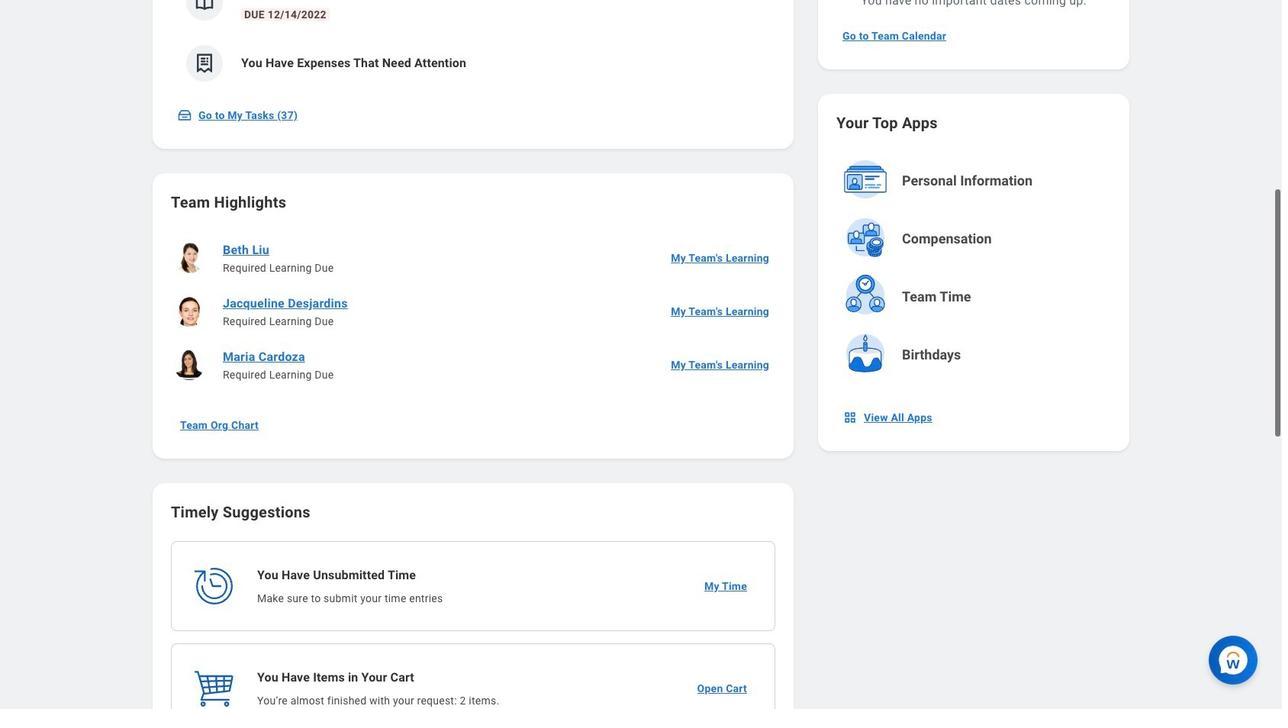 Task type: locate. For each thing, give the bounding box(es) containing it.
0 vertical spatial list
[[171, 0, 776, 94]]

1 vertical spatial list
[[171, 231, 776, 392]]

book open image
[[193, 0, 216, 14]]

inbox image
[[177, 108, 192, 123]]

list
[[171, 0, 776, 94], [171, 231, 776, 392]]

1 list from the top
[[171, 0, 776, 94]]



Task type: vqa. For each thing, say whether or not it's contained in the screenshot.
BOOK OPEN icon
yes



Task type: describe. For each thing, give the bounding box(es) containing it.
nbox image
[[843, 410, 858, 425]]

dashboard expenses image
[[193, 52, 216, 75]]

2 list from the top
[[171, 231, 776, 392]]



